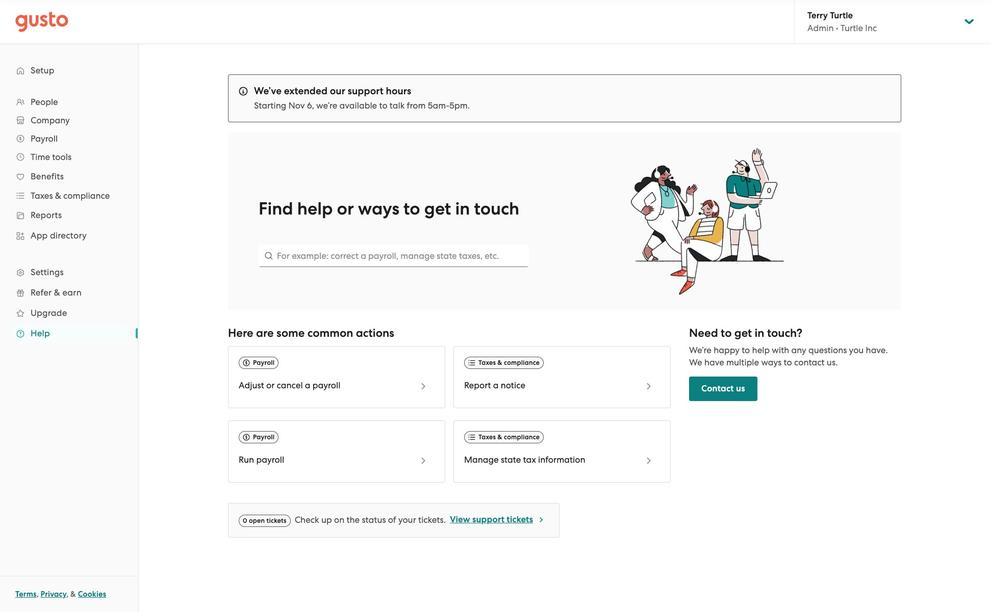 Task type: describe. For each thing, give the bounding box(es) containing it.
need
[[689, 327, 718, 340]]

run
[[239, 455, 254, 465]]

directory
[[50, 231, 87, 241]]

any
[[791, 345, 806, 356]]

view
[[450, 515, 470, 525]]

& inside dropdown button
[[55, 191, 61, 201]]

0 vertical spatial get
[[424, 198, 451, 219]]

us.
[[827, 358, 838, 368]]

taxes & compliance inside dropdown button
[[31, 191, 110, 201]]

to inside we've extended our support hours alert
[[379, 100, 387, 111]]

check up on the status of your tickets.
[[295, 515, 446, 525]]

from
[[407, 100, 426, 111]]

to up happy
[[721, 327, 732, 340]]

reports link
[[10, 206, 128, 224]]

some
[[276, 327, 305, 340]]

help
[[31, 329, 50, 339]]

benefits link
[[10, 167, 128, 186]]

•
[[836, 23, 838, 33]]

state
[[501, 455, 521, 465]]

cookies button
[[78, 589, 106, 601]]

5am
[[428, 100, 446, 111]]

find
[[259, 198, 293, 219]]

refer
[[31, 288, 52, 298]]

.
[[468, 100, 470, 111]]

payroll for run
[[253, 434, 275, 441]]

2 a from the left
[[493, 381, 499, 391]]

2 , from the left
[[66, 590, 69, 599]]

refer & earn link
[[10, 284, 128, 302]]

terms
[[15, 590, 37, 599]]

nov
[[288, 100, 305, 111]]

up
[[321, 515, 332, 525]]

time tools button
[[10, 148, 128, 166]]

are
[[256, 327, 274, 340]]

report a notice
[[464, 381, 525, 391]]

settings link
[[10, 263, 128, 282]]

0 vertical spatial in
[[455, 198, 470, 219]]

cookies
[[78, 590, 106, 599]]

gusto navigation element
[[0, 44, 138, 360]]

the
[[347, 515, 360, 525]]

terms link
[[15, 590, 37, 599]]

information
[[538, 455, 585, 465]]

starting
[[254, 100, 286, 111]]

taxes for manage
[[478, 434, 496, 441]]

support inside alert
[[348, 85, 384, 97]]

we
[[689, 358, 702, 368]]

compliance inside dropdown button
[[63, 191, 110, 201]]

available
[[340, 100, 377, 111]]

1 , from the left
[[37, 590, 39, 599]]

-
[[446, 100, 450, 111]]

earn
[[62, 288, 82, 298]]

common
[[307, 327, 353, 340]]

open
[[249, 517, 265, 525]]

1 vertical spatial or
[[266, 381, 275, 391]]

we're
[[316, 100, 337, 111]]

touch?
[[767, 327, 802, 340]]

tax
[[523, 455, 536, 465]]

1 a from the left
[[305, 381, 310, 391]]

settings
[[31, 267, 64, 277]]

us
[[736, 384, 745, 394]]

compliance for manage
[[504, 434, 540, 441]]

check
[[295, 515, 319, 525]]

company button
[[10, 111, 128, 130]]

6,
[[307, 100, 314, 111]]

1 horizontal spatial payroll
[[313, 381, 340, 391]]

5pm
[[450, 100, 468, 111]]

tickets.
[[418, 515, 446, 525]]

tools
[[52, 152, 72, 162]]

company
[[31, 115, 70, 125]]

tickets for view support tickets
[[507, 515, 533, 525]]

report
[[464, 381, 491, 391]]

have
[[704, 358, 724, 368]]

to up for example: correct a payroll, manage state taxes, etc. field
[[404, 198, 420, 219]]

& left earn
[[54, 288, 60, 298]]

questions
[[808, 345, 847, 356]]

taxes & compliance for report
[[478, 359, 540, 367]]

benefits
[[31, 171, 64, 182]]

taxes & compliance button
[[10, 187, 128, 205]]

contact
[[701, 384, 734, 394]]

touch
[[474, 198, 519, 219]]

time tools
[[31, 152, 72, 162]]

& up report a notice
[[498, 359, 502, 367]]

people button
[[10, 93, 128, 111]]

privacy link
[[41, 590, 66, 599]]

cancel
[[277, 381, 303, 391]]

adjust
[[239, 381, 264, 391]]

notice
[[501, 381, 525, 391]]

contact us
[[701, 384, 745, 394]]

here are some common actions
[[228, 327, 394, 340]]

ways inside need to get in touch? we're happy to help with any questions you have. we have multiple ways to contact us.
[[761, 358, 782, 368]]

terry
[[808, 10, 828, 21]]

terry turtle admin • turtle inc
[[808, 10, 877, 33]]

reports
[[31, 210, 62, 220]]

& up state on the right
[[498, 434, 502, 441]]

payroll for adjust
[[253, 359, 275, 367]]

hours
[[386, 85, 411, 97]]

privacy
[[41, 590, 66, 599]]

we've extended our support hours alert
[[228, 74, 901, 122]]



Task type: locate. For each thing, give the bounding box(es) containing it.
we're
[[689, 345, 712, 356]]

setup link
[[10, 61, 128, 80]]

taxes for report
[[478, 359, 496, 367]]

payroll up run payroll
[[253, 434, 275, 441]]

upgrade
[[31, 308, 67, 318]]

0 horizontal spatial help
[[297, 198, 333, 219]]

payroll right "run"
[[256, 455, 284, 465]]

, left cookies at the left bottom of page
[[66, 590, 69, 599]]

ways up for example: correct a payroll, manage state taxes, etc. field
[[358, 198, 399, 219]]

0 vertical spatial support
[[348, 85, 384, 97]]

taxes & compliance up notice
[[478, 359, 540, 367]]

1 vertical spatial compliance
[[504, 359, 540, 367]]

0 vertical spatial payroll
[[313, 381, 340, 391]]

our
[[330, 85, 345, 97]]

0 horizontal spatial payroll
[[256, 455, 284, 465]]

taxes & compliance up "reports" link on the left
[[31, 191, 110, 201]]

compliance for report
[[504, 359, 540, 367]]

taxes & compliance up state on the right
[[478, 434, 540, 441]]

1 vertical spatial payroll
[[253, 359, 275, 367]]

&
[[55, 191, 61, 201], [54, 288, 60, 298], [498, 359, 502, 367], [498, 434, 502, 441], [70, 590, 76, 599]]

2 vertical spatial payroll
[[253, 434, 275, 441]]

1 vertical spatial turtle
[[841, 23, 863, 33]]

refer & earn
[[31, 288, 82, 298]]

inc
[[865, 23, 877, 33]]

0 horizontal spatial or
[[266, 381, 275, 391]]

to down with on the right
[[784, 358, 792, 368]]

people
[[31, 97, 58, 107]]

taxes up reports
[[31, 191, 53, 201]]

we've
[[254, 85, 282, 97]]

a right 'cancel'
[[305, 381, 310, 391]]

payroll right 'cancel'
[[313, 381, 340, 391]]

help inside need to get in touch? we're happy to help with any questions you have. we have multiple ways to contact us.
[[752, 345, 770, 356]]

0 vertical spatial taxes
[[31, 191, 53, 201]]

1 vertical spatial help
[[752, 345, 770, 356]]

2 vertical spatial compliance
[[504, 434, 540, 441]]

1 horizontal spatial a
[[493, 381, 499, 391]]

turtle right • at the top right
[[841, 23, 863, 33]]

0 vertical spatial help
[[297, 198, 333, 219]]

in inside need to get in touch? we're happy to help with any questions you have. we have multiple ways to contact us.
[[755, 327, 764, 340]]

to left talk
[[379, 100, 387, 111]]

or
[[337, 198, 354, 219], [266, 381, 275, 391]]

compliance up notice
[[504, 359, 540, 367]]

0 vertical spatial ways
[[358, 198, 399, 219]]

tickets for 0 open tickets
[[267, 517, 287, 525]]

0 vertical spatial payroll
[[31, 134, 58, 144]]

to up multiple
[[742, 345, 750, 356]]

find help or ways to get in touch
[[259, 198, 519, 219]]

contact
[[794, 358, 825, 368]]

1 horizontal spatial or
[[337, 198, 354, 219]]

starting nov 6, we're available to talk from 5am - 5pm .
[[254, 100, 470, 111]]

1 horizontal spatial ways
[[761, 358, 782, 368]]

list
[[0, 93, 138, 344]]

1 vertical spatial ways
[[761, 358, 782, 368]]

& up "reports" link on the left
[[55, 191, 61, 201]]

you
[[849, 345, 864, 356]]

0
[[243, 517, 247, 525]]

0 horizontal spatial tickets
[[267, 517, 287, 525]]

taxes inside taxes & compliance dropdown button
[[31, 191, 53, 201]]

payroll inside dropdown button
[[31, 134, 58, 144]]

adjust or cancel a payroll
[[239, 381, 340, 391]]

we've extended our support hours
[[254, 85, 411, 97]]

manage state tax information
[[464, 455, 585, 465]]

setup
[[31, 65, 54, 75]]

payroll up time
[[31, 134, 58, 144]]

payroll
[[31, 134, 58, 144], [253, 359, 275, 367], [253, 434, 275, 441]]

, left privacy
[[37, 590, 39, 599]]

a left notice
[[493, 381, 499, 391]]

upgrade link
[[10, 304, 128, 322]]

0 vertical spatial turtle
[[830, 10, 853, 21]]

your
[[398, 515, 416, 525]]

1 vertical spatial get
[[734, 327, 752, 340]]

help
[[297, 198, 333, 219], [752, 345, 770, 356]]

in left touch?
[[755, 327, 764, 340]]

support right view
[[472, 515, 505, 525]]

tickets
[[507, 515, 533, 525], [267, 517, 287, 525]]

0 open tickets
[[243, 517, 287, 525]]

support up starting nov 6, we're available to talk from 5am - 5pm . at the top left of page
[[348, 85, 384, 97]]

1 horizontal spatial help
[[752, 345, 770, 356]]

in left touch at the top
[[455, 198, 470, 219]]

1 horizontal spatial in
[[755, 327, 764, 340]]

here
[[228, 327, 253, 340]]

with
[[772, 345, 789, 356]]

terms , privacy , & cookies
[[15, 590, 106, 599]]

0 horizontal spatial support
[[348, 85, 384, 97]]

support
[[348, 85, 384, 97], [472, 515, 505, 525]]

taxes up manage
[[478, 434, 496, 441]]

home image
[[15, 11, 68, 32]]

get
[[424, 198, 451, 219], [734, 327, 752, 340]]

time
[[31, 152, 50, 162]]

app directory link
[[10, 226, 128, 245]]

1 vertical spatial payroll
[[256, 455, 284, 465]]

in
[[455, 198, 470, 219], [755, 327, 764, 340]]

multiple
[[726, 358, 759, 368]]

0 horizontal spatial get
[[424, 198, 451, 219]]

view support tickets
[[450, 515, 533, 525]]

payroll button
[[10, 130, 128, 148]]

0 vertical spatial taxes & compliance
[[31, 191, 110, 201]]

help right find
[[297, 198, 333, 219]]

& left cookies button
[[70, 590, 76, 599]]

2 vertical spatial taxes
[[478, 434, 496, 441]]

extended
[[284, 85, 328, 97]]

app
[[31, 231, 48, 241]]

of
[[388, 515, 396, 525]]

get inside need to get in touch? we're happy to help with any questions you have. we have multiple ways to contact us.
[[734, 327, 752, 340]]

to
[[379, 100, 387, 111], [404, 198, 420, 219], [721, 327, 732, 340], [742, 345, 750, 356], [784, 358, 792, 368]]

1 horizontal spatial get
[[734, 327, 752, 340]]

compliance up "reports" link on the left
[[63, 191, 110, 201]]

app directory
[[31, 231, 87, 241]]

1 horizontal spatial tickets
[[507, 515, 533, 525]]

ways down with on the right
[[761, 358, 782, 368]]

0 horizontal spatial ways
[[358, 198, 399, 219]]

actions
[[356, 327, 394, 340]]

payroll
[[313, 381, 340, 391], [256, 455, 284, 465]]

,
[[37, 590, 39, 599], [66, 590, 69, 599]]

1 horizontal spatial ,
[[66, 590, 69, 599]]

1 vertical spatial taxes & compliance
[[478, 359, 540, 367]]

help left with on the right
[[752, 345, 770, 356]]

For example: correct a payroll, manage state taxes, etc. field
[[259, 245, 529, 267]]

manage
[[464, 455, 499, 465]]

2 vertical spatial taxes & compliance
[[478, 434, 540, 441]]

talk
[[390, 100, 405, 111]]

taxes up report a notice
[[478, 359, 496, 367]]

payroll up adjust in the bottom left of the page
[[253, 359, 275, 367]]

taxes & compliance for manage
[[478, 434, 540, 441]]

view support tickets link
[[450, 514, 545, 527]]

list containing people
[[0, 93, 138, 344]]

taxes & compliance
[[31, 191, 110, 201], [478, 359, 540, 367], [478, 434, 540, 441]]

1 horizontal spatial support
[[472, 515, 505, 525]]

need to get in touch? we're happy to help with any questions you have. we have multiple ways to contact us.
[[689, 327, 888, 368]]

1 vertical spatial in
[[755, 327, 764, 340]]

0 horizontal spatial in
[[455, 198, 470, 219]]

run payroll
[[239, 455, 284, 465]]

compliance up manage state tax information
[[504, 434, 540, 441]]

turtle up • at the top right
[[830, 10, 853, 21]]

1 vertical spatial taxes
[[478, 359, 496, 367]]

0 vertical spatial or
[[337, 198, 354, 219]]

0 vertical spatial compliance
[[63, 191, 110, 201]]

0 horizontal spatial ,
[[37, 590, 39, 599]]

0 horizontal spatial a
[[305, 381, 310, 391]]

compliance
[[63, 191, 110, 201], [504, 359, 540, 367], [504, 434, 540, 441]]

1 vertical spatial support
[[472, 515, 505, 525]]

have.
[[866, 345, 888, 356]]



Task type: vqa. For each thing, say whether or not it's contained in the screenshot.
'Employee' to the bottom
no



